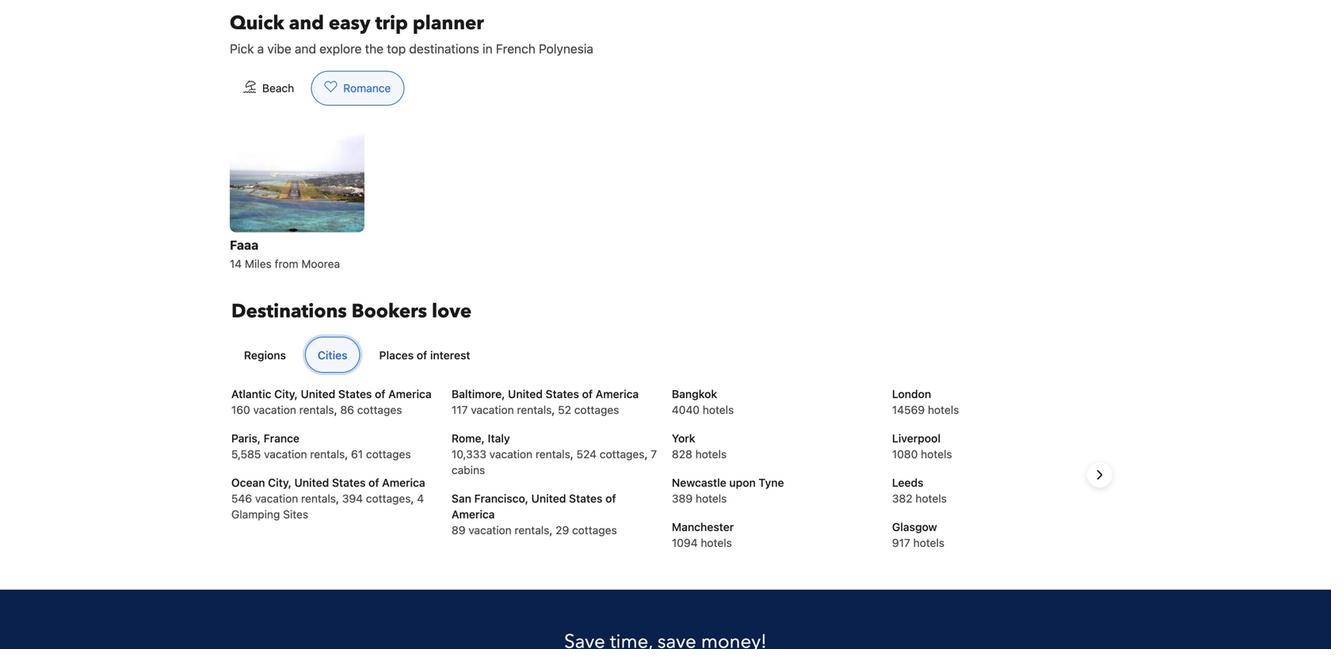 Task type: describe. For each thing, give the bounding box(es) containing it.
upon
[[729, 477, 756, 490]]

states inside baltimore, united states of america 117 vacation rentals , 52 cottages
[[546, 388, 579, 401]]

160 vacation rentals link
[[231, 404, 334, 417]]

faaa
[[230, 238, 258, 253]]

828
[[672, 448, 692, 461]]

beach
[[262, 82, 294, 95]]

546
[[231, 492, 252, 505]]

york
[[672, 432, 695, 445]]

, left 394
[[336, 492, 339, 505]]

rentals inside paris, france 5,585 vacation rentals , 61 cottages
[[310, 448, 345, 461]]

destinations
[[409, 41, 479, 56]]

7 cabins
[[452, 448, 657, 477]]

london
[[892, 388, 931, 401]]

bangkok 4040 hotels
[[672, 388, 734, 417]]

polynesia
[[539, 41, 593, 56]]

cottages inside paris, france 5,585 vacation rentals , 61 cottages
[[366, 448, 411, 461]]

sites
[[283, 508, 308, 521]]

ocean
[[231, 477, 265, 490]]

cottages left 4
[[366, 492, 411, 505]]

10,333 vacation rentals , 524 cottages ,
[[452, 448, 651, 461]]

7
[[651, 448, 657, 461]]

cottages inside "san francisco, united states of america 89 vacation rentals , 29 cottages"
[[572, 524, 617, 537]]

5,585 vacation rentals link
[[231, 448, 345, 461]]

524
[[577, 448, 597, 461]]

places
[[379, 349, 414, 362]]

planner
[[413, 10, 484, 37]]

newcastle
[[672, 477, 726, 490]]

cottages inside atlantic city, united states of america 160 vacation rentals , 86 cottages
[[357, 404, 402, 417]]

hotels for liverpool
[[921, 448, 952, 461]]

love
[[432, 299, 472, 325]]

5,585
[[231, 448, 261, 461]]

paris, france link
[[231, 432, 299, 445]]

vacation inside "san francisco, united states of america 89 vacation rentals , 29 cottages"
[[469, 524, 512, 537]]

miles
[[245, 258, 272, 271]]

glasgow 917 hotels
[[892, 521, 945, 550]]

leeds
[[892, 477, 924, 490]]

7 cabins link
[[452, 448, 657, 477]]

14
[[230, 258, 242, 271]]

quick
[[230, 10, 284, 37]]

francisco,
[[474, 492, 528, 505]]

4
[[417, 492, 424, 505]]

next content image
[[1090, 466, 1109, 485]]

italy
[[488, 432, 510, 445]]

region containing atlantic city, united states of america
[[219, 387, 1112, 564]]

52 cottages link
[[558, 404, 619, 417]]

france
[[264, 432, 299, 445]]

546 vacation rentals , 394 cottages ,
[[231, 492, 417, 505]]

explore
[[319, 41, 362, 56]]

moorea
[[301, 258, 340, 271]]

states for atlantic city, united states of america 160 vacation rentals , 86 cottages
[[338, 388, 372, 401]]

cottages inside baltimore, united states of america 117 vacation rentals , 52 cottages
[[574, 404, 619, 417]]

52
[[558, 404, 571, 417]]

glamping
[[231, 508, 280, 521]]

vacation inside baltimore, united states of america 117 vacation rentals , 52 cottages
[[471, 404, 514, 417]]

of inside places of interest button
[[417, 349, 427, 362]]

liverpool 1080 hotels
[[892, 432, 952, 461]]

86 cottages link
[[340, 404, 402, 417]]

of inside baltimore, united states of america 117 vacation rentals , 52 cottages
[[582, 388, 593, 401]]

cities button
[[305, 337, 360, 373]]

romance button
[[311, 71, 404, 106]]

places of interest button
[[367, 337, 483, 373]]

states for ocean city, united states of america
[[332, 477, 366, 490]]

394 cottages link
[[342, 492, 411, 505]]

vacation inside atlantic city, united states of america 160 vacation rentals , 86 cottages
[[253, 404, 296, 417]]

of for ocean city, united states of america
[[369, 477, 379, 490]]

baltimore, united states of america 117 vacation rentals , 52 cottages
[[452, 388, 639, 417]]

united for san francisco, united states of america 89 vacation rentals , 29 cottages
[[531, 492, 566, 505]]

united for ocean city, united states of america
[[294, 477, 329, 490]]

hotels for glasgow
[[913, 537, 945, 550]]

regions
[[244, 349, 286, 362]]

ocean city, united states of america link
[[231, 477, 425, 490]]

1 vertical spatial and
[[295, 41, 316, 56]]

paris,
[[231, 432, 261, 445]]

cities
[[318, 349, 348, 362]]

in
[[483, 41, 493, 56]]

easy
[[329, 10, 370, 37]]

vacation down italy
[[489, 448, 533, 461]]

atlantic city, united states of america link
[[231, 388, 432, 401]]

of for san francisco, united states of america 89 vacation rentals , 29 cottages
[[605, 492, 616, 505]]

rome,
[[452, 432, 485, 445]]

french
[[496, 41, 535, 56]]

117
[[452, 404, 468, 417]]

london 14569 hotels
[[892, 388, 959, 417]]

destinations bookers love
[[231, 299, 472, 325]]

leeds 382 hotels
[[892, 477, 947, 505]]



Task type: vqa. For each thing, say whether or not it's contained in the screenshot.
the topmost 1
no



Task type: locate. For each thing, give the bounding box(es) containing it.
rentals inside "san francisco, united states of america 89 vacation rentals , 29 cottages"
[[515, 524, 549, 537]]

of right "places"
[[417, 349, 427, 362]]

86
[[340, 404, 354, 417]]

10,333 vacation rentals link
[[452, 448, 570, 461]]

917
[[892, 537, 910, 550]]

vibe
[[267, 41, 291, 56]]

hotels down newcastle
[[696, 492, 727, 505]]

manchester 1094 hotels
[[672, 521, 734, 550]]

389
[[672, 492, 693, 505]]

, inside "san francisco, united states of america 89 vacation rentals , 29 cottages"
[[549, 524, 553, 537]]

, left 4
[[411, 492, 414, 505]]

382
[[892, 492, 913, 505]]

destinations
[[231, 299, 347, 325]]

14569
[[892, 404, 925, 417]]

cottages right 86
[[357, 404, 402, 417]]

of
[[417, 349, 427, 362], [375, 388, 385, 401], [582, 388, 593, 401], [369, 477, 379, 490], [605, 492, 616, 505]]

states
[[338, 388, 372, 401], [546, 388, 579, 401], [332, 477, 366, 490], [569, 492, 603, 505]]

1094
[[672, 537, 698, 550]]

united up '546 vacation rentals , 394 cottages ,'
[[294, 477, 329, 490]]

america up 52 cottages link
[[596, 388, 639, 401]]

region
[[219, 387, 1112, 564]]

, inside paris, france 5,585 vacation rentals , 61 cottages
[[345, 448, 348, 461]]

of up 394 cottages link
[[369, 477, 379, 490]]

vacation inside paris, france 5,585 vacation rentals , 61 cottages
[[264, 448, 307, 461]]

united inside "san francisco, united states of america 89 vacation rentals , 29 cottages"
[[531, 492, 566, 505]]

america down "places"
[[388, 388, 432, 401]]

of inside atlantic city, united states of america 160 vacation rentals , 86 cottages
[[375, 388, 385, 401]]

61
[[351, 448, 363, 461]]

of up 29 cottages link
[[605, 492, 616, 505]]

, inside atlantic city, united states of america 160 vacation rentals , 86 cottages
[[334, 404, 337, 417]]

vacation down the baltimore,
[[471, 404, 514, 417]]

89 vacation rentals link
[[452, 524, 549, 537]]

of up 86 cottages link
[[375, 388, 385, 401]]

united for atlantic city, united states of america 160 vacation rentals , 86 cottages
[[301, 388, 335, 401]]

liverpool
[[892, 432, 941, 445]]

hotels for bangkok
[[703, 404, 734, 417]]

united inside baltimore, united states of america 117 vacation rentals , 52 cottages
[[508, 388, 543, 401]]

san francisco, united states of america 89 vacation rentals , 29 cottages
[[452, 492, 617, 537]]

cottages left 7
[[600, 448, 645, 461]]

a
[[257, 41, 264, 56]]

and
[[289, 10, 324, 37], [295, 41, 316, 56]]

cottages right 29
[[572, 524, 617, 537]]

ocean city, united states of america
[[231, 477, 425, 490]]

546 vacation rentals link
[[231, 492, 336, 505]]

, left 52
[[552, 404, 555, 417]]

vacation
[[253, 404, 296, 417], [471, 404, 514, 417], [264, 448, 307, 461], [489, 448, 533, 461], [255, 492, 298, 505], [469, 524, 512, 537]]

hotels right 14569
[[928, 404, 959, 417]]

america for atlantic city, united states of america 160 vacation rentals , 86 cottages
[[388, 388, 432, 401]]

united up 160 vacation rentals link
[[301, 388, 335, 401]]

hotels inside newcastle upon tyne 389 hotels
[[696, 492, 727, 505]]

0 vertical spatial city,
[[274, 388, 298, 401]]

city, for ocean
[[268, 477, 292, 490]]

hotels inside london 14569 hotels
[[928, 404, 959, 417]]

,
[[334, 404, 337, 417], [552, 404, 555, 417], [345, 448, 348, 461], [570, 448, 574, 461], [645, 448, 648, 461], [336, 492, 339, 505], [411, 492, 414, 505], [549, 524, 553, 537]]

4040
[[672, 404, 700, 417]]

hotels for london
[[928, 404, 959, 417]]

and right vibe
[[295, 41, 316, 56]]

hotels for leeds
[[916, 492, 947, 505]]

bangkok
[[672, 388, 717, 401]]

117 vacation rentals link
[[452, 404, 552, 417]]

city, for atlantic
[[274, 388, 298, 401]]

tab list down explore on the left top of the page
[[217, 71, 417, 107]]

top
[[387, 41, 406, 56]]

america for ocean city, united states of america
[[382, 477, 425, 490]]

states inside atlantic city, united states of america 160 vacation rentals , 86 cottages
[[338, 388, 372, 401]]

tab list up "bangkok"
[[225, 337, 1100, 374]]

cottages right 52
[[574, 404, 619, 417]]

states up 86
[[338, 388, 372, 401]]

hotels inside leeds 382 hotels
[[916, 492, 947, 505]]

york 828 hotels
[[672, 432, 727, 461]]

states inside "san francisco, united states of america 89 vacation rentals , 29 cottages"
[[569, 492, 603, 505]]

places of interest
[[379, 349, 470, 362]]

baltimore,
[[452, 388, 505, 401]]

, left 29
[[549, 524, 553, 537]]

cottages right 61
[[366, 448, 411, 461]]

romance
[[343, 82, 391, 95]]

united inside atlantic city, united states of america 160 vacation rentals , 86 cottages
[[301, 388, 335, 401]]

city,
[[274, 388, 298, 401], [268, 477, 292, 490]]

america up 4
[[382, 477, 425, 490]]

vacation down france
[[264, 448, 307, 461]]

hotels down glasgow
[[913, 537, 945, 550]]

tyne
[[759, 477, 784, 490]]

394
[[342, 492, 363, 505]]

states for san francisco, united states of america 89 vacation rentals , 29 cottages
[[569, 492, 603, 505]]

hotels inside glasgow 917 hotels
[[913, 537, 945, 550]]

san francisco, united states of america link
[[452, 492, 616, 521]]

city, up 160 vacation rentals link
[[274, 388, 298, 401]]

paris, france 5,585 vacation rentals , 61 cottages
[[231, 432, 411, 461]]

of inside "san francisco, united states of america 89 vacation rentals , 29 cottages"
[[605, 492, 616, 505]]

tab list containing regions
[[225, 337, 1100, 374]]

4 glamping sites link
[[231, 492, 424, 521]]

, left 61
[[345, 448, 348, 461]]

rentals down baltimore, united states of america link
[[517, 404, 552, 417]]

1 vertical spatial tab list
[[225, 337, 1100, 374]]

of for atlantic city, united states of america 160 vacation rentals , 86 cottages
[[375, 388, 385, 401]]

hotels down "leeds"
[[916, 492, 947, 505]]

glasgow
[[892, 521, 937, 534]]

america inside atlantic city, united states of america 160 vacation rentals , 86 cottages
[[388, 388, 432, 401]]

rentals up ocean city, united states of america
[[310, 448, 345, 461]]

manchester
[[672, 521, 734, 534]]

america down san
[[452, 508, 495, 521]]

4 glamping sites
[[231, 492, 424, 521]]

hotels down "bangkok"
[[703, 404, 734, 417]]

interest
[[430, 349, 470, 362]]

rentals inside baltimore, united states of america 117 vacation rentals , 52 cottages
[[517, 404, 552, 417]]

524 cottages link
[[577, 448, 645, 461]]

quick and easy trip planner pick a vibe and explore the top destinations in french polynesia
[[230, 10, 593, 56]]

trip
[[375, 10, 408, 37]]

hotels for york
[[695, 448, 727, 461]]

newcastle upon tyne 389 hotels
[[672, 477, 784, 505]]

1080
[[892, 448, 918, 461]]

hotels inside york 828 hotels
[[695, 448, 727, 461]]

0 vertical spatial and
[[289, 10, 324, 37]]

from
[[275, 258, 298, 271]]

, inside baltimore, united states of america 117 vacation rentals , 52 cottages
[[552, 404, 555, 417]]

pick
[[230, 41, 254, 56]]

vacation down atlantic
[[253, 404, 296, 417]]

united up 117 vacation rentals link
[[508, 388, 543, 401]]

vacation up sites
[[255, 492, 298, 505]]

hotels down manchester
[[701, 537, 732, 550]]

city, inside atlantic city, united states of america 160 vacation rentals , 86 cottages
[[274, 388, 298, 401]]

hotels inside bangkok 4040 hotels
[[703, 404, 734, 417]]

faaa 14 miles from moorea
[[230, 238, 340, 271]]

and up vibe
[[289, 10, 324, 37]]

city, up 546 vacation rentals link
[[268, 477, 292, 490]]

cottages
[[357, 404, 402, 417], [574, 404, 619, 417], [366, 448, 411, 461], [600, 448, 645, 461], [366, 492, 411, 505], [572, 524, 617, 537]]

hotels inside liverpool 1080 hotels
[[921, 448, 952, 461]]

tab list
[[217, 71, 417, 107], [225, 337, 1100, 374]]

rentals down atlantic city, united states of america link
[[299, 404, 334, 417]]

10,333
[[452, 448, 486, 461]]

baltimore, united states of america link
[[452, 388, 639, 401]]

, left 86
[[334, 404, 337, 417]]

rome, italy
[[452, 432, 510, 445]]

united up 29
[[531, 492, 566, 505]]

rome, italy link
[[452, 432, 510, 445]]

hotels right the 828
[[695, 448, 727, 461]]

states up 29 cottages link
[[569, 492, 603, 505]]

of up 52 cottages link
[[582, 388, 593, 401]]

, left 7
[[645, 448, 648, 461]]

29
[[556, 524, 569, 537]]

rentals down ocean city, united states of america
[[301, 492, 336, 505]]

america for san francisco, united states of america 89 vacation rentals , 29 cottages
[[452, 508, 495, 521]]

bookers
[[352, 299, 427, 325]]

160
[[231, 404, 250, 417]]

atlantic city, united states of america 160 vacation rentals , 86 cottages
[[231, 388, 432, 417]]

america
[[388, 388, 432, 401], [596, 388, 639, 401], [382, 477, 425, 490], [452, 508, 495, 521]]

san
[[452, 492, 471, 505]]

regions button
[[231, 337, 299, 373]]

rentals inside atlantic city, united states of america 160 vacation rentals , 86 cottages
[[299, 404, 334, 417]]

, left 524
[[570, 448, 574, 461]]

1 vertical spatial city,
[[268, 477, 292, 490]]

rentals
[[299, 404, 334, 417], [517, 404, 552, 417], [310, 448, 345, 461], [536, 448, 570, 461], [301, 492, 336, 505], [515, 524, 549, 537]]

hotels down "liverpool"
[[921, 448, 952, 461]]

tab list containing beach
[[217, 71, 417, 107]]

0 vertical spatial tab list
[[217, 71, 417, 107]]

61 cottages link
[[351, 448, 411, 461]]

89
[[452, 524, 466, 537]]

states up 52
[[546, 388, 579, 401]]

cabins
[[452, 464, 485, 477]]

america inside "san francisco, united states of america 89 vacation rentals , 29 cottages"
[[452, 508, 495, 521]]

states up 394
[[332, 477, 366, 490]]

atlantic
[[231, 388, 271, 401]]

beach button
[[230, 71, 308, 106]]

rentals down san francisco, united states of america 'link'
[[515, 524, 549, 537]]

29 cottages link
[[556, 524, 617, 537]]

hotels for manchester
[[701, 537, 732, 550]]

rentals left 524
[[536, 448, 570, 461]]

america inside baltimore, united states of america 117 vacation rentals , 52 cottages
[[596, 388, 639, 401]]

hotels inside manchester 1094 hotels
[[701, 537, 732, 550]]

vacation right 89
[[469, 524, 512, 537]]



